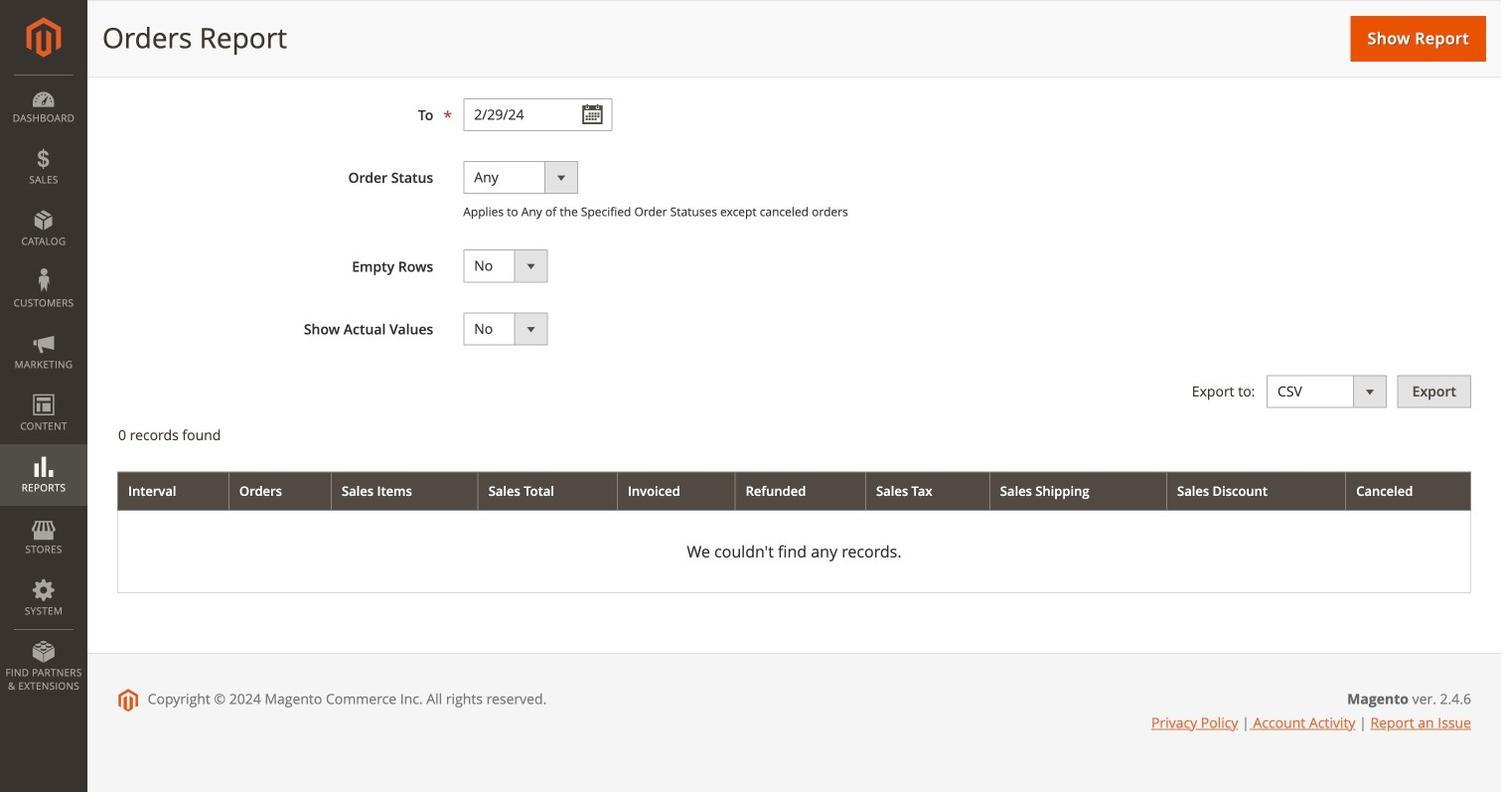 Task type: vqa. For each thing, say whether or not it's contained in the screenshot.
menu bar
yes



Task type: locate. For each thing, give the bounding box(es) containing it.
None text field
[[463, 36, 613, 68]]

magento admin panel image
[[26, 17, 61, 58]]

menu bar
[[0, 75, 87, 703]]

None text field
[[463, 98, 613, 131]]



